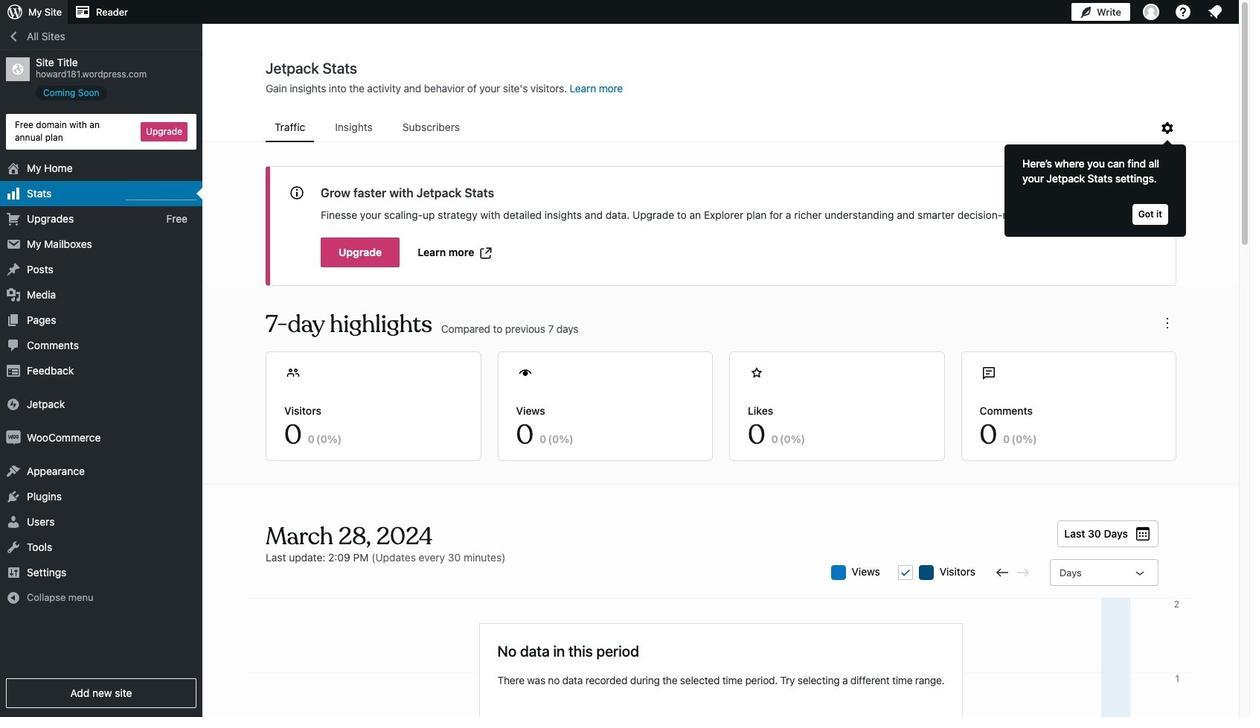 Task type: describe. For each thing, give the bounding box(es) containing it.
manage your notifications image
[[1207, 3, 1225, 21]]

none checkbox inside jetpack stats 'main content'
[[899, 565, 913, 580]]

help image
[[1175, 3, 1193, 21]]

menu inside jetpack stats 'main content'
[[266, 114, 1159, 142]]



Task type: locate. For each thing, give the bounding box(es) containing it.
jetpack stats main content
[[203, 59, 1240, 717]]

close image
[[1141, 185, 1159, 203]]

1 vertical spatial img image
[[6, 430, 21, 445]]

img image
[[6, 397, 21, 411], [6, 430, 21, 445]]

0 vertical spatial img image
[[6, 397, 21, 411]]

menu
[[266, 114, 1159, 142]]

1 img image from the top
[[6, 397, 21, 411]]

tooltip
[[998, 137, 1187, 237]]

None checkbox
[[899, 565, 913, 580]]

my profile image
[[1144, 4, 1160, 20]]

highest hourly views 0 image
[[126, 190, 197, 200]]

2 img image from the top
[[6, 430, 21, 445]]



Task type: vqa. For each thing, say whether or not it's contained in the screenshot.
Open Search image
no



